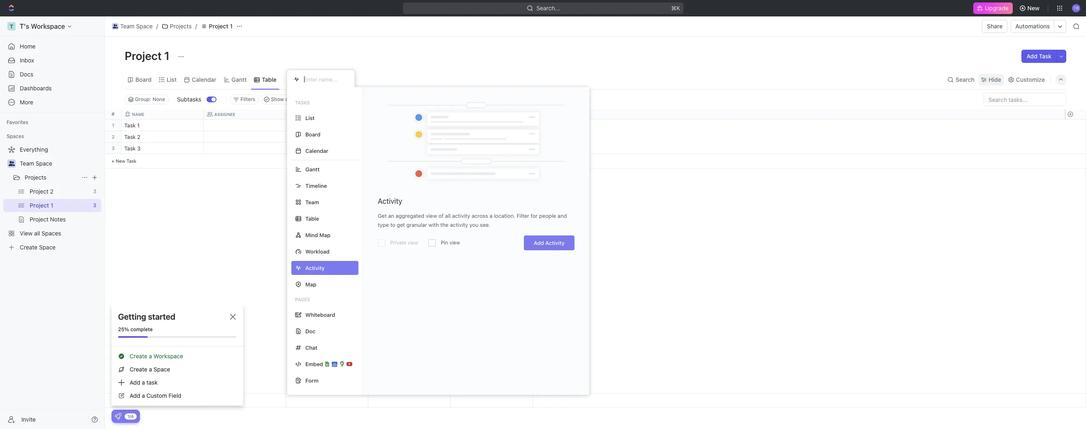 Task type: describe. For each thing, give the bounding box(es) containing it.
#
[[111, 111, 115, 117]]

started
[[148, 312, 175, 322]]

‎task 2
[[124, 134, 140, 140]]

2 vertical spatial team
[[305, 199, 319, 206]]

workspace
[[154, 353, 183, 360]]

show closed button
[[261, 95, 305, 105]]

search
[[956, 76, 975, 83]]

show closed
[[271, 96, 301, 102]]

close image
[[230, 314, 236, 320]]

25%
[[118, 327, 129, 333]]

a inside get an aggregated view of all activity across a location. filter for people and type to get granular with the activity you see.
[[490, 213, 492, 219]]

set priority image for 3
[[449, 143, 462, 156]]

view button
[[287, 74, 314, 85]]

grid containing ‎task 1
[[105, 109, 1086, 408]]

press space to select this row. row containing task 3
[[121, 143, 533, 156]]

get
[[397, 222, 405, 228]]

inbox
[[20, 57, 34, 64]]

press space to select this row. row containing 2
[[105, 131, 121, 143]]

do for task 3
[[299, 146, 305, 151]]

add task
[[1027, 53, 1051, 60]]

you
[[469, 222, 478, 228]]

hide
[[989, 76, 1001, 83]]

pin view
[[441, 240, 460, 246]]

create a space
[[130, 366, 170, 373]]

favorites button
[[3, 118, 32, 128]]

1 horizontal spatial 3
[[137, 145, 140, 152]]

‎task for ‎task 2
[[124, 134, 136, 140]]

25% complete
[[118, 327, 153, 333]]

mind
[[305, 232, 318, 238]]

2 for 1
[[112, 134, 115, 140]]

dashboards link
[[3, 82, 101, 95]]

granular
[[406, 222, 427, 228]]

2 / from the left
[[195, 23, 197, 30]]

sidebar navigation
[[0, 16, 105, 430]]

get
[[378, 213, 387, 219]]

to for task 3
[[291, 146, 297, 151]]

1 vertical spatial map
[[305, 281, 316, 288]]

all
[[445, 213, 451, 219]]

upgrade
[[985, 5, 1009, 12]]

1 horizontal spatial calendar
[[305, 148, 328, 154]]

0 vertical spatial calendar
[[192, 76, 216, 83]]

upgrade link
[[973, 2, 1013, 14]]

task
[[146, 379, 158, 386]]

set priority element for task 3
[[449, 143, 462, 156]]

1 vertical spatial table
[[305, 215, 319, 222]]

home
[[20, 43, 35, 50]]

to for ‎task 2
[[291, 135, 297, 140]]

across
[[472, 213, 488, 219]]

0 vertical spatial team space
[[120, 23, 153, 30]]

workload
[[305, 248, 330, 255]]

inbox link
[[3, 54, 101, 67]]

private
[[390, 240, 406, 246]]

projects inside sidebar navigation
[[25, 174, 46, 181]]

doc
[[305, 328, 315, 335]]

whiteboard
[[305, 312, 335, 318]]

location.
[[494, 213, 515, 219]]

subtasks
[[177, 96, 201, 103]]

⌘k
[[671, 5, 680, 12]]

hide button
[[979, 74, 1004, 85]]

gantt link
[[230, 74, 247, 85]]

for
[[531, 213, 538, 219]]

type
[[378, 222, 389, 228]]

spaces
[[7, 133, 24, 140]]

1 horizontal spatial list
[[305, 115, 315, 121]]

1 vertical spatial board
[[305, 131, 320, 138]]

private view
[[390, 240, 418, 246]]

2 horizontal spatial space
[[154, 366, 170, 373]]

create for create a workspace
[[130, 353, 147, 360]]

filter
[[517, 213, 529, 219]]

team space inside sidebar navigation
[[20, 160, 52, 167]]

1 horizontal spatial projects link
[[160, 21, 194, 31]]

people
[[539, 213, 556, 219]]

closed
[[285, 96, 301, 102]]

1 vertical spatial activity
[[545, 240, 565, 247]]

automations button
[[1011, 20, 1054, 33]]

form
[[305, 378, 319, 384]]

customize
[[1016, 76, 1045, 83]]

an
[[388, 213, 394, 219]]

a for custom
[[142, 393, 145, 400]]

1 vertical spatial activity
[[450, 222, 468, 228]]

dashboards
[[20, 85, 52, 92]]

add a task
[[130, 379, 158, 386]]

home link
[[3, 40, 101, 53]]

invite
[[21, 416, 36, 423]]

add for add task
[[1027, 53, 1037, 60]]

1 inside project 1 link
[[230, 23, 233, 30]]

view for pin view
[[449, 240, 460, 246]]

add a custom field
[[130, 393, 181, 400]]

getting started
[[118, 312, 175, 322]]

show
[[271, 96, 284, 102]]

projects link inside sidebar navigation
[[25, 171, 78, 184]]

new task
[[116, 158, 136, 164]]

timeline
[[305, 183, 327, 189]]

set priority element for ‎task 1
[[449, 120, 462, 133]]

new for new task
[[116, 158, 125, 164]]

to do for task 3
[[291, 146, 305, 151]]

complete
[[130, 327, 153, 333]]

0 vertical spatial activity
[[452, 213, 470, 219]]

to inside get an aggregated view of all activity across a location. filter for people and type to get granular with the activity you see.
[[390, 222, 395, 228]]

1 vertical spatial project 1
[[125, 49, 172, 63]]

share
[[987, 23, 1003, 30]]

field
[[169, 393, 181, 400]]

docs
[[20, 71, 33, 78]]

press space to select this row. row containing ‎task 2
[[121, 131, 533, 144]]

2 for ‎task
[[137, 134, 140, 140]]

with
[[428, 222, 439, 228]]

see.
[[480, 222, 490, 228]]

row group containing 1 2 3
[[105, 120, 121, 169]]

subtasks button
[[174, 93, 207, 106]]

aggregated
[[396, 213, 424, 219]]

list link
[[165, 74, 177, 85]]



Task type: vqa. For each thing, say whether or not it's contained in the screenshot.
Task 3's to
yes



Task type: locate. For each thing, give the bounding box(es) containing it.
1 vertical spatial calendar
[[305, 148, 328, 154]]

1 set priority image from the top
[[449, 132, 462, 144]]

0 vertical spatial new
[[1027, 5, 1040, 12]]

task down task 3
[[127, 158, 136, 164]]

calendar link
[[190, 74, 216, 85]]

cell
[[204, 120, 286, 131], [286, 120, 368, 131], [368, 120, 451, 131], [204, 131, 286, 142], [368, 131, 451, 142], [204, 143, 286, 154], [368, 143, 451, 154]]

2 create from the top
[[130, 366, 147, 373]]

‎task
[[124, 122, 136, 129], [124, 134, 136, 140]]

pin
[[441, 240, 448, 246]]

customize button
[[1005, 74, 1047, 85]]

1 horizontal spatial 2
[[137, 134, 140, 140]]

1 vertical spatial projects link
[[25, 171, 78, 184]]

gantt left table 'link'
[[232, 76, 247, 83]]

view
[[426, 213, 437, 219], [408, 240, 418, 246], [449, 240, 460, 246]]

new for new
[[1027, 5, 1040, 12]]

1 create from the top
[[130, 353, 147, 360]]

table up show
[[262, 76, 277, 83]]

‎task 1
[[124, 122, 140, 129]]

view right pin
[[449, 240, 460, 246]]

‎task up ‎task 2 at the top
[[124, 122, 136, 129]]

0 vertical spatial table
[[262, 76, 277, 83]]

add down the add a task
[[130, 393, 140, 400]]

onboarding checklist button image
[[115, 414, 121, 420]]

custom
[[146, 393, 167, 400]]

Search tasks... text field
[[984, 93, 1066, 106]]

0 horizontal spatial 2
[[112, 134, 115, 140]]

0 vertical spatial to do cell
[[286, 131, 368, 142]]

1 2 3
[[112, 123, 115, 151]]

team inside sidebar navigation
[[20, 160, 34, 167]]

set priority element for ‎task 2
[[449, 132, 462, 144]]

1 horizontal spatial projects
[[170, 23, 192, 30]]

1 vertical spatial do
[[299, 146, 305, 151]]

to do for ‎task 2
[[291, 135, 305, 140]]

0 vertical spatial projects link
[[160, 21, 194, 31]]

1
[[230, 23, 233, 30], [164, 49, 170, 63], [137, 122, 140, 129], [112, 123, 114, 128]]

team down timeline
[[305, 199, 319, 206]]

team space link
[[110, 21, 155, 31], [20, 157, 100, 170]]

0 vertical spatial project 1
[[209, 23, 233, 30]]

board left list link
[[135, 76, 152, 83]]

calendar up timeline
[[305, 148, 328, 154]]

to do cell
[[286, 131, 368, 142], [286, 143, 368, 154]]

view for private view
[[408, 240, 418, 246]]

0 vertical spatial ‎task
[[124, 122, 136, 129]]

table
[[262, 76, 277, 83], [305, 215, 319, 222]]

1 vertical spatial to do cell
[[286, 143, 368, 154]]

task for new task
[[127, 158, 136, 164]]

the
[[440, 222, 448, 228]]

1 vertical spatial team
[[20, 160, 34, 167]]

0 horizontal spatial projects
[[25, 174, 46, 181]]

1 horizontal spatial space
[[136, 23, 153, 30]]

1 vertical spatial space
[[36, 160, 52, 167]]

0 horizontal spatial project
[[125, 49, 162, 63]]

view right the private
[[408, 240, 418, 246]]

get an aggregated view of all activity across a location. filter for people and type to get granular with the activity you see.
[[378, 213, 567, 228]]

tasks
[[295, 100, 310, 105]]

to do cell for task 3
[[286, 143, 368, 154]]

space right user group image
[[136, 23, 153, 30]]

new inside new button
[[1027, 5, 1040, 12]]

0 vertical spatial space
[[136, 23, 153, 30]]

1/4
[[128, 414, 134, 419]]

set priority image
[[449, 132, 462, 144], [449, 143, 462, 156]]

share button
[[982, 20, 1008, 33]]

press space to select this row. row containing ‎task 1
[[121, 120, 533, 133]]

project
[[209, 23, 228, 30], [125, 49, 162, 63]]

a up create a space
[[149, 353, 152, 360]]

0 vertical spatial gantt
[[232, 76, 247, 83]]

create a workspace
[[130, 353, 183, 360]]

0 horizontal spatial table
[[262, 76, 277, 83]]

space right user group icon
[[36, 160, 52, 167]]

team right user group icon
[[20, 160, 34, 167]]

1 vertical spatial team space
[[20, 160, 52, 167]]

activity
[[378, 197, 402, 206], [545, 240, 565, 247]]

0 horizontal spatial 3
[[112, 146, 115, 151]]

0 vertical spatial task
[[1039, 53, 1051, 60]]

2 do from the top
[[299, 146, 305, 151]]

1 horizontal spatial team space link
[[110, 21, 155, 31]]

task inside button
[[1039, 53, 1051, 60]]

0 vertical spatial board
[[135, 76, 152, 83]]

board down the tasks
[[305, 131, 320, 138]]

getting
[[118, 312, 146, 322]]

map up "pages"
[[305, 281, 316, 288]]

chat
[[305, 345, 317, 351]]

2 horizontal spatial team
[[305, 199, 319, 206]]

task down ‎task 2 at the top
[[124, 145, 136, 152]]

1 do from the top
[[299, 135, 305, 140]]

activity right all
[[452, 213, 470, 219]]

0 vertical spatial activity
[[378, 197, 402, 206]]

press space to select this row. row containing 3
[[105, 143, 121, 154]]

embed
[[305, 361, 323, 368]]

1 inside press space to select this row. row
[[137, 122, 140, 129]]

task for add task
[[1039, 53, 1051, 60]]

tree inside sidebar navigation
[[3, 143, 101, 254]]

0 vertical spatial team space link
[[110, 21, 155, 31]]

a up 'see.'
[[490, 213, 492, 219]]

0 horizontal spatial activity
[[378, 197, 402, 206]]

2
[[137, 134, 140, 140], [112, 134, 115, 140]]

2 to do cell from the top
[[286, 143, 368, 154]]

1 horizontal spatial board
[[305, 131, 320, 138]]

new button
[[1016, 2, 1044, 15]]

0 vertical spatial projects
[[170, 23, 192, 30]]

view
[[298, 76, 311, 83]]

a up task
[[149, 366, 152, 373]]

row inside grid
[[121, 109, 533, 120]]

add for add a task
[[130, 379, 140, 386]]

to
[[291, 135, 297, 140], [291, 146, 297, 151], [390, 222, 395, 228]]

0 horizontal spatial space
[[36, 160, 52, 167]]

create up create a space
[[130, 353, 147, 360]]

onboarding checklist button element
[[115, 414, 121, 420]]

list down the tasks
[[305, 115, 315, 121]]

view inside get an aggregated view of all activity across a location. filter for people and type to get granular with the activity you see.
[[426, 213, 437, 219]]

task 3
[[124, 145, 140, 152]]

row group containing ‎task 1
[[121, 120, 533, 169]]

activity up an
[[378, 197, 402, 206]]

a down the add a task
[[142, 393, 145, 400]]

0 horizontal spatial new
[[116, 158, 125, 164]]

task inside press space to select this row. row
[[124, 145, 136, 152]]

list inside list link
[[167, 76, 177, 83]]

list up subtasks 'button'
[[167, 76, 177, 83]]

press space to select this row. row containing 1
[[105, 120, 121, 131]]

1 vertical spatial list
[[305, 115, 315, 121]]

view up with
[[426, 213, 437, 219]]

map
[[319, 232, 330, 238], [305, 281, 316, 288]]

0 horizontal spatial team space
[[20, 160, 52, 167]]

0 horizontal spatial project 1
[[125, 49, 172, 63]]

of
[[439, 213, 444, 219]]

1 set priority element from the top
[[449, 120, 462, 133]]

2 set priority element from the top
[[449, 132, 462, 144]]

3
[[137, 145, 140, 152], [112, 146, 115, 151]]

add left task
[[130, 379, 140, 386]]

calendar up subtasks 'button'
[[192, 76, 216, 83]]

0 horizontal spatial list
[[167, 76, 177, 83]]

favorites
[[7, 119, 28, 126]]

1 vertical spatial create
[[130, 366, 147, 373]]

a for workspace
[[149, 353, 152, 360]]

3 down ‎task 2 at the top
[[137, 145, 140, 152]]

Enter name... field
[[303, 76, 348, 83]]

team right user group image
[[120, 23, 134, 30]]

space down create a workspace
[[154, 366, 170, 373]]

board link
[[134, 74, 152, 85]]

1 horizontal spatial gantt
[[305, 166, 320, 173]]

space
[[136, 23, 153, 30], [36, 160, 52, 167], [154, 366, 170, 373]]

to do cell for ‎task 2
[[286, 131, 368, 142]]

1 horizontal spatial table
[[305, 215, 319, 222]]

‎task down ‎task 1
[[124, 134, 136, 140]]

search button
[[945, 74, 977, 85]]

press space to select this row. row
[[105, 120, 121, 131], [121, 120, 533, 133], [105, 131, 121, 143], [121, 131, 533, 144], [105, 143, 121, 154], [121, 143, 533, 156], [121, 394, 533, 408]]

0 horizontal spatial team space link
[[20, 157, 100, 170]]

pages
[[295, 297, 310, 302]]

0 horizontal spatial calendar
[[192, 76, 216, 83]]

1 vertical spatial team space link
[[20, 157, 100, 170]]

0 vertical spatial map
[[319, 232, 330, 238]]

2 vertical spatial to
[[390, 222, 395, 228]]

1 horizontal spatial /
[[195, 23, 197, 30]]

new down task 3
[[116, 158, 125, 164]]

2 ‎task from the top
[[124, 134, 136, 140]]

2 vertical spatial task
[[127, 158, 136, 164]]

task
[[1039, 53, 1051, 60], [124, 145, 136, 152], [127, 158, 136, 164]]

table up mind at the bottom of page
[[305, 215, 319, 222]]

row group
[[105, 120, 121, 169], [121, 120, 533, 169], [1065, 120, 1086, 169], [1065, 394, 1086, 408]]

1 horizontal spatial project
[[209, 23, 228, 30]]

activity
[[452, 213, 470, 219], [450, 222, 468, 228]]

add activity
[[534, 240, 565, 247]]

2 set priority image from the top
[[449, 143, 462, 156]]

activity down the and
[[545, 240, 565, 247]]

0 horizontal spatial /
[[156, 23, 158, 30]]

table link
[[260, 74, 277, 85]]

new up automations
[[1027, 5, 1040, 12]]

2 up task 3
[[137, 134, 140, 140]]

1 / from the left
[[156, 23, 158, 30]]

1 vertical spatial to
[[291, 146, 297, 151]]

mind map
[[305, 232, 330, 238]]

/
[[156, 23, 158, 30], [195, 23, 197, 30]]

3 set priority element from the top
[[449, 143, 462, 156]]

automations
[[1015, 23, 1050, 30]]

set priority element
[[449, 120, 462, 133], [449, 132, 462, 144], [449, 143, 462, 156]]

user group image
[[113, 24, 118, 28]]

1 horizontal spatial project 1
[[209, 23, 233, 30]]

0 horizontal spatial view
[[408, 240, 418, 246]]

1 vertical spatial project
[[125, 49, 162, 63]]

set priority image for 2
[[449, 132, 462, 144]]

add for add activity
[[534, 240, 544, 247]]

1 horizontal spatial new
[[1027, 5, 1040, 12]]

1 vertical spatial projects
[[25, 174, 46, 181]]

1 ‎task from the top
[[124, 122, 136, 129]]

do for ‎task 2
[[299, 135, 305, 140]]

2 to do from the top
[[291, 146, 305, 151]]

1 to do cell from the top
[[286, 131, 368, 142]]

gantt up timeline
[[305, 166, 320, 173]]

2 inside 1 2 3
[[112, 134, 115, 140]]

do down the tasks
[[299, 135, 305, 140]]

0 vertical spatial do
[[299, 135, 305, 140]]

a for task
[[142, 379, 145, 386]]

docs link
[[3, 68, 101, 81]]

1 horizontal spatial team space
[[120, 23, 153, 30]]

2 horizontal spatial view
[[449, 240, 460, 246]]

create up the add a task
[[130, 366, 147, 373]]

team space right user group icon
[[20, 160, 52, 167]]

0 vertical spatial to do
[[291, 135, 305, 140]]

view button
[[287, 70, 314, 89]]

add up customize
[[1027, 53, 1037, 60]]

table inside 'link'
[[262, 76, 277, 83]]

create
[[130, 353, 147, 360], [130, 366, 147, 373]]

1 horizontal spatial activity
[[545, 240, 565, 247]]

1 horizontal spatial team
[[120, 23, 134, 30]]

grid
[[105, 109, 1086, 408]]

projects link
[[160, 21, 194, 31], [25, 171, 78, 184]]

a for space
[[149, 366, 152, 373]]

activity down all
[[450, 222, 468, 228]]

1 vertical spatial task
[[124, 145, 136, 152]]

0 vertical spatial team
[[120, 23, 134, 30]]

and
[[558, 213, 567, 219]]

1 inside 1 2 3
[[112, 123, 114, 128]]

0 vertical spatial to
[[291, 135, 297, 140]]

1 vertical spatial to do
[[291, 146, 305, 151]]

0 horizontal spatial gantt
[[232, 76, 247, 83]]

set priority image
[[449, 120, 462, 133]]

1 vertical spatial new
[[116, 158, 125, 164]]

1 horizontal spatial map
[[319, 232, 330, 238]]

do up timeline
[[299, 146, 305, 151]]

0 horizontal spatial board
[[135, 76, 152, 83]]

a
[[490, 213, 492, 219], [149, 353, 152, 360], [149, 366, 152, 373], [142, 379, 145, 386], [142, 393, 145, 400]]

0 horizontal spatial map
[[305, 281, 316, 288]]

1 vertical spatial ‎task
[[124, 134, 136, 140]]

do
[[299, 135, 305, 140], [299, 146, 305, 151]]

task up customize
[[1039, 53, 1051, 60]]

row
[[121, 109, 533, 120]]

tree containing team space
[[3, 143, 101, 254]]

search...
[[536, 5, 560, 12]]

team space right user group image
[[120, 23, 153, 30]]

team
[[120, 23, 134, 30], [20, 160, 34, 167], [305, 199, 319, 206]]

create for create a space
[[130, 366, 147, 373]]

add task button
[[1022, 50, 1056, 63]]

2 inside press space to select this row. row
[[137, 134, 140, 140]]

2 vertical spatial space
[[154, 366, 170, 373]]

0 horizontal spatial projects link
[[25, 171, 78, 184]]

new
[[1027, 5, 1040, 12], [116, 158, 125, 164]]

0 horizontal spatial team
[[20, 160, 34, 167]]

user group image
[[8, 161, 15, 166]]

a left task
[[142, 379, 145, 386]]

1 horizontal spatial view
[[426, 213, 437, 219]]

0 vertical spatial project
[[209, 23, 228, 30]]

map right mind at the bottom of page
[[319, 232, 330, 238]]

tree
[[3, 143, 101, 254]]

1 to do from the top
[[291, 135, 305, 140]]

space inside sidebar navigation
[[36, 160, 52, 167]]

2 left ‎task 2 at the top
[[112, 134, 115, 140]]

3 left task 3
[[112, 146, 115, 151]]

‎task for ‎task 1
[[124, 122, 136, 129]]

1 vertical spatial gantt
[[305, 166, 320, 173]]

add inside button
[[1027, 53, 1037, 60]]

0 vertical spatial list
[[167, 76, 177, 83]]

add down for
[[534, 240, 544, 247]]

add for add a custom field
[[130, 393, 140, 400]]

project 1 link
[[199, 21, 235, 31]]

0 vertical spatial create
[[130, 353, 147, 360]]

board
[[135, 76, 152, 83], [305, 131, 320, 138]]

list
[[167, 76, 177, 83], [305, 115, 315, 121]]



